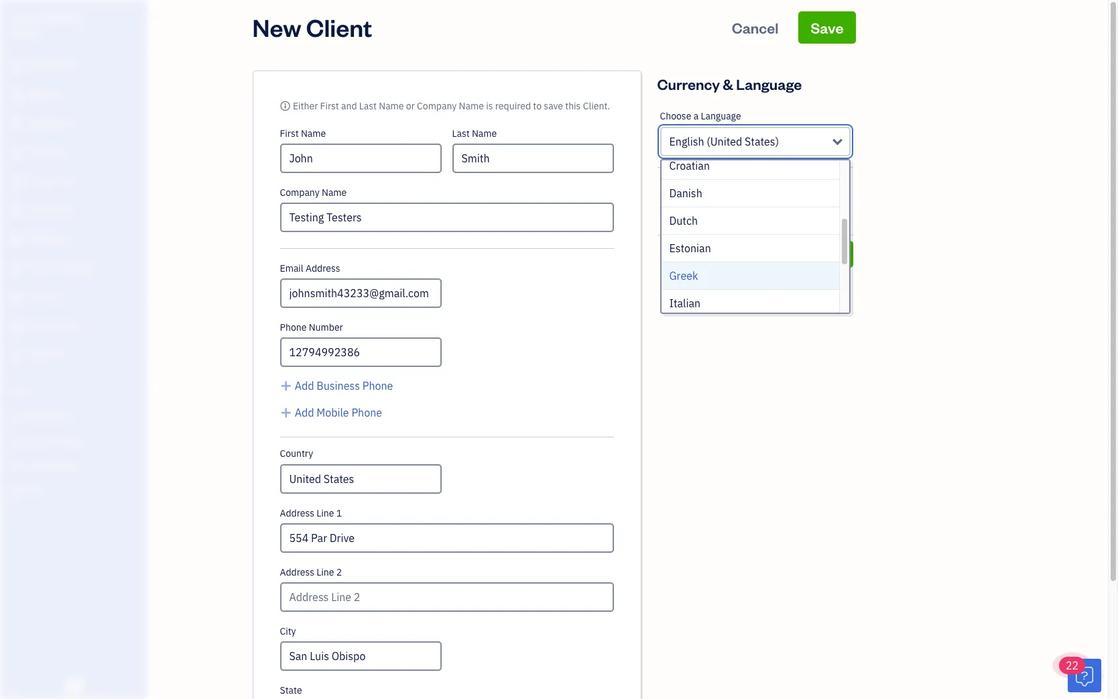 Task type: locate. For each thing, give the bounding box(es) containing it.
a down croatian
[[694, 178, 699, 190]]

line for 1
[[317, 507, 334, 519]]

state
[[280, 684, 302, 696]]

cancel up currency & language
[[732, 18, 779, 37]]

number
[[309, 321, 343, 333]]

0 vertical spatial choose
[[660, 110, 692, 122]]

1 vertical spatial language
[[701, 110, 742, 122]]

language
[[737, 74, 802, 93], [701, 110, 742, 122]]

invoice image
[[9, 146, 25, 160]]

add left mobile
[[295, 406, 314, 419]]

0 vertical spatial line
[[317, 507, 334, 519]]

phone
[[280, 321, 307, 333], [363, 379, 393, 392], [352, 406, 382, 419]]

&
[[723, 74, 734, 93]]

first name
[[280, 127, 326, 140]]

name for last name
[[472, 127, 497, 140]]

2 a from the top
[[694, 178, 699, 190]]

cancel up greek option
[[705, 246, 744, 262]]

22
[[1067, 659, 1080, 672]]

2 line from the top
[[317, 566, 334, 578]]

add business phone button
[[280, 378, 393, 394]]

0 horizontal spatial and
[[32, 435, 47, 446]]

2 plus image from the top
[[280, 405, 292, 421]]

last left or
[[359, 100, 377, 112]]

(united
[[707, 135, 743, 148]]

0 vertical spatial and
[[341, 100, 357, 112]]

0 vertical spatial phone
[[280, 321, 307, 333]]

client
[[306, 11, 372, 43]]

currency down croatian
[[701, 178, 739, 190]]

cancel button
[[720, 11, 791, 44], [658, 241, 792, 268]]

italian
[[670, 297, 701, 310]]

0 vertical spatial first
[[320, 100, 339, 112]]

items and services
[[10, 435, 81, 446]]

list box
[[662, 152, 850, 317]]

1 vertical spatial address
[[280, 507, 315, 519]]

and
[[341, 100, 357, 112], [32, 435, 47, 446]]

choose down croatian
[[660, 178, 692, 190]]

save
[[811, 18, 844, 37]]

choose a language element
[[658, 100, 854, 168]]

english
[[670, 135, 705, 148]]

1 vertical spatial phone
[[363, 379, 393, 392]]

2 add from the top
[[295, 406, 314, 419]]

line left 1
[[317, 507, 334, 519]]

1 horizontal spatial company
[[417, 100, 457, 112]]

a up english
[[694, 110, 699, 122]]

choose inside choose a language element
[[660, 110, 692, 122]]

2 vertical spatial address
[[280, 566, 315, 578]]

bank
[[10, 460, 29, 471]]

expense image
[[9, 204, 25, 217]]

name
[[379, 100, 404, 112], [459, 100, 484, 112], [301, 127, 326, 140], [472, 127, 497, 140], [322, 186, 347, 199]]

address left 2
[[280, 566, 315, 578]]

language right &
[[737, 74, 802, 93]]

last down either first and last name or company name is required to save this client.
[[452, 127, 470, 140]]

cancel
[[732, 18, 779, 37], [705, 246, 744, 262]]

22 button
[[1060, 657, 1102, 692]]

required
[[496, 100, 531, 112]]

1 vertical spatial add
[[295, 406, 314, 419]]

currency & language
[[658, 74, 802, 93]]

Email Address text field
[[280, 278, 442, 308]]

done
[[812, 246, 842, 262]]

0 vertical spatial language
[[737, 74, 802, 93]]

company right or
[[417, 100, 457, 112]]

1 vertical spatial line
[[317, 566, 334, 578]]

items
[[10, 435, 31, 446]]

and inside main 'element'
[[32, 435, 47, 446]]

dashboard image
[[9, 60, 25, 73]]

2 vertical spatial phone
[[352, 406, 382, 419]]

team members link
[[3, 405, 144, 428]]

choose
[[660, 110, 692, 122], [660, 178, 692, 190]]

greek option
[[662, 262, 840, 290]]

services
[[48, 435, 81, 446]]

mobile
[[317, 406, 349, 419]]

bank connections link
[[3, 454, 144, 478]]

2 choose from the top
[[660, 178, 692, 190]]

1 vertical spatial first
[[280, 127, 299, 140]]

dutch
[[670, 214, 698, 227]]

plus image for add mobile phone
[[280, 405, 292, 421]]

1 vertical spatial choose
[[660, 178, 692, 190]]

0 horizontal spatial last
[[359, 100, 377, 112]]

phone down phone number text field
[[363, 379, 393, 392]]

phone left number
[[280, 321, 307, 333]]

0 vertical spatial company
[[417, 100, 457, 112]]

name down is
[[472, 127, 497, 140]]

a for currency
[[694, 178, 699, 190]]

line for 2
[[317, 566, 334, 578]]

1 a from the top
[[694, 110, 699, 122]]

first down primary icon on the top of page
[[280, 127, 299, 140]]

choose for choose a language
[[660, 110, 692, 122]]

report image
[[9, 348, 25, 362]]

email address
[[280, 262, 340, 274]]

choose inside choose a currency element
[[660, 178, 692, 190]]

connections
[[31, 460, 79, 471]]

1 line from the top
[[317, 507, 334, 519]]

address left 1
[[280, 507, 315, 519]]

choose a currency element
[[658, 168, 854, 235]]

0 vertical spatial address
[[306, 262, 340, 274]]

team
[[10, 411, 31, 421]]

first
[[320, 100, 339, 112], [280, 127, 299, 140]]

address
[[306, 262, 340, 274], [280, 507, 315, 519], [280, 566, 315, 578]]

currency up choose a language
[[658, 74, 720, 93]]

0 vertical spatial add
[[295, 379, 314, 392]]

estonian
[[670, 242, 712, 255]]

name left is
[[459, 100, 484, 112]]

0 vertical spatial last
[[359, 100, 377, 112]]

1 vertical spatial and
[[32, 435, 47, 446]]

0 vertical spatial plus image
[[280, 378, 292, 394]]

cancel button down dutch option
[[658, 241, 792, 268]]

City text field
[[280, 641, 442, 671]]

a
[[694, 110, 699, 122], [694, 178, 699, 190]]

1 plus image from the top
[[280, 378, 292, 394]]

currency
[[658, 74, 720, 93], [701, 178, 739, 190]]

name down either
[[301, 127, 326, 140]]

owner
[[11, 27, 37, 38]]

dutch option
[[662, 207, 840, 235]]

and right items
[[32, 435, 47, 446]]

language up 'english (united states)'
[[701, 110, 742, 122]]

1 horizontal spatial first
[[320, 100, 339, 112]]

company down first name
[[280, 186, 320, 199]]

1 vertical spatial a
[[694, 178, 699, 190]]

english (united states)
[[670, 135, 780, 148]]

Language field
[[660, 127, 851, 156]]

language for currency & language
[[737, 74, 802, 93]]

chart image
[[9, 319, 25, 333]]

either
[[293, 100, 318, 112]]

1 horizontal spatial last
[[452, 127, 470, 140]]

Company Name text field
[[280, 203, 614, 232]]

address right the email
[[306, 262, 340, 274]]

plus image for add business phone
[[280, 378, 292, 394]]

payment image
[[9, 175, 25, 189]]

phone right mobile
[[352, 406, 382, 419]]

cancel button up currency & language
[[720, 11, 791, 44]]

save button
[[799, 11, 856, 44]]

0 horizontal spatial company
[[280, 186, 320, 199]]

1 vertical spatial last
[[452, 127, 470, 140]]

1 add from the top
[[295, 379, 314, 392]]

peterson
[[43, 12, 83, 25]]

Country text field
[[281, 466, 440, 492]]

project image
[[9, 233, 25, 246]]

phone for add mobile phone
[[352, 406, 382, 419]]

list box containing croatian
[[662, 152, 850, 317]]

name down first name text field at the top of the page
[[322, 186, 347, 199]]

1
[[337, 507, 342, 519]]

address line 1
[[280, 507, 342, 519]]

client.
[[583, 100, 611, 112]]

First Name text field
[[280, 144, 442, 173]]

add
[[295, 379, 314, 392], [295, 406, 314, 419]]

company
[[417, 100, 457, 112], [280, 186, 320, 199]]

states)
[[745, 135, 780, 148]]

plus image up country
[[280, 405, 292, 421]]

Last Name text field
[[452, 144, 614, 173]]

choose up english
[[660, 110, 692, 122]]

0 vertical spatial currency
[[658, 74, 720, 93]]

line left 2
[[317, 566, 334, 578]]

last
[[359, 100, 377, 112], [452, 127, 470, 140]]

1 vertical spatial plus image
[[280, 405, 292, 421]]

first right either
[[320, 100, 339, 112]]

0 vertical spatial a
[[694, 110, 699, 122]]

plus image left business
[[280, 378, 292, 394]]

add for add mobile phone
[[295, 406, 314, 419]]

business
[[317, 379, 360, 392]]

phone number
[[280, 321, 343, 333]]

line
[[317, 507, 334, 519], [317, 566, 334, 578]]

client image
[[9, 89, 25, 102]]

address for address line 2
[[280, 566, 315, 578]]

1 vertical spatial cancel button
[[658, 241, 792, 268]]

add left business
[[295, 379, 314, 392]]

and right either
[[341, 100, 357, 112]]

primary image
[[280, 100, 291, 112]]

1 choose from the top
[[660, 110, 692, 122]]

plus image
[[280, 378, 292, 394], [280, 405, 292, 421]]



Task type: vqa. For each thing, say whether or not it's contained in the screenshot.
the rightmost for
no



Task type: describe. For each thing, give the bounding box(es) containing it.
choose a currency
[[660, 178, 739, 190]]

james
[[11, 12, 41, 25]]

estimate image
[[9, 117, 25, 131]]

0 horizontal spatial first
[[280, 127, 299, 140]]

settings
[[10, 485, 41, 496]]

to
[[534, 100, 542, 112]]

country
[[280, 447, 313, 460]]

1 vertical spatial company
[[280, 186, 320, 199]]

money image
[[9, 290, 25, 304]]

add mobile phone
[[295, 406, 382, 419]]

city
[[280, 625, 296, 637]]

company name
[[280, 186, 347, 199]]

address for address line 1
[[280, 507, 315, 519]]

name left or
[[379, 100, 404, 112]]

phone for add business phone
[[363, 379, 393, 392]]

freshbooks image
[[63, 678, 85, 694]]

1 horizontal spatial and
[[341, 100, 357, 112]]

add for add business phone
[[295, 379, 314, 392]]

items and services link
[[3, 429, 144, 453]]

new client
[[253, 11, 372, 43]]

a for language
[[694, 110, 699, 122]]

choose for choose a currency
[[660, 178, 692, 190]]

1 vertical spatial currency
[[701, 178, 739, 190]]

bank connections
[[10, 460, 79, 471]]

this
[[566, 100, 581, 112]]

email
[[280, 262, 304, 274]]

2
[[337, 566, 342, 578]]

resource center badge image
[[1069, 659, 1102, 692]]

name for company name
[[322, 186, 347, 199]]

greek
[[670, 269, 699, 282]]

apps link
[[3, 380, 144, 403]]

add business phone
[[295, 379, 393, 392]]

1 vertical spatial cancel
[[705, 246, 744, 262]]

croatian option
[[662, 152, 840, 180]]

save
[[544, 100, 563, 112]]

Address Line 2 text field
[[280, 582, 614, 612]]

james peterson owner
[[11, 12, 83, 38]]

Phone Number text field
[[280, 337, 442, 367]]

Address Line 1 text field
[[280, 523, 614, 553]]

settings link
[[3, 479, 144, 502]]

last name
[[452, 127, 497, 140]]

0 vertical spatial cancel
[[732, 18, 779, 37]]

estonian option
[[662, 235, 840, 262]]

language for choose a language
[[701, 110, 742, 122]]

main element
[[0, 0, 181, 699]]

0 vertical spatial cancel button
[[720, 11, 791, 44]]

timer image
[[9, 262, 25, 275]]

name for first name
[[301, 127, 326, 140]]

choose a language
[[660, 110, 742, 122]]

is
[[486, 100, 493, 112]]

done button
[[800, 241, 854, 268]]

add mobile phone button
[[280, 405, 382, 421]]

members
[[33, 411, 69, 421]]

apps
[[10, 386, 30, 396]]

danish
[[670, 186, 703, 200]]

danish option
[[662, 180, 840, 207]]

italian option
[[662, 290, 840, 317]]

croatian
[[670, 159, 710, 172]]

address line 2
[[280, 566, 342, 578]]

or
[[406, 100, 415, 112]]

new
[[253, 11, 302, 43]]

either first and last name or company name is required to save this client.
[[293, 100, 611, 112]]

team members
[[10, 411, 69, 421]]



